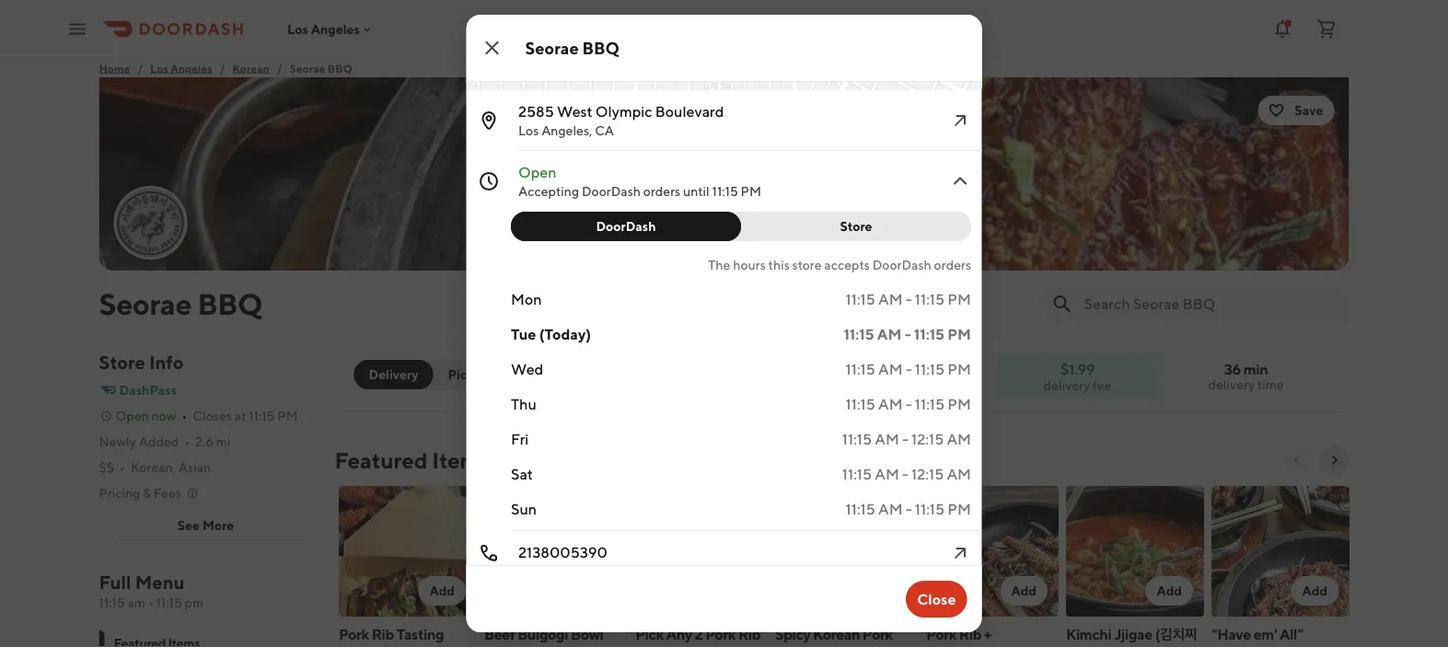 Task type: describe. For each thing, give the bounding box(es) containing it.
• closes at 11:15 pm
[[182, 408, 298, 423]]

olympic
[[595, 103, 652, 120]]

full menu 11:15 am - 11:15 pm
[[99, 572, 203, 610]]

- for fri
[[902, 430, 908, 448]]

accepting
[[518, 184, 579, 199]]

newly
[[99, 434, 136, 449]]

1 / from the left
[[137, 62, 143, 75]]

am for fri
[[874, 430, 899, 448]]

$1.99 delivery fee
[[1044, 360, 1112, 393]]

home / los angeles / korean / seorae bbq
[[99, 62, 353, 75]]

11:15 inside open accepting doordash orders until 11:15 pm
[[712, 184, 738, 199]]

beef bulgogi bowl (불고기덮밥)
[[484, 626, 603, 647]]

11:15 am - 12:15 am for fri
[[842, 430, 971, 448]]

previous button of carousel image
[[1290, 453, 1305, 468]]

save
[[1295, 103, 1323, 118]]

tasting
[[396, 626, 443, 643]]

thu
[[510, 395, 536, 413]]

store for store
[[840, 219, 872, 234]]

add button for tasting
[[418, 576, 465, 606]]

accepts
[[824, 257, 869, 273]]

store info
[[99, 352, 184, 373]]

kimchi
[[1066, 626, 1111, 643]]

added
[[139, 434, 179, 449]]

bulgogi
[[517, 626, 568, 643]]

"have
[[1211, 626, 1251, 643]]

group order button
[[519, 360, 618, 389]]

0 items, open order cart image
[[1316, 18, 1338, 40]]

order methods option group
[[354, 360, 504, 389]]

rib inside spicy korean pork rib bbq (고추장돼
[[775, 646, 797, 647]]

time
[[1257, 377, 1284, 392]]

store for store info
[[99, 352, 145, 373]]

11:15 am - 11:15 pm for tue (today)
[[843, 325, 971, 343]]

tue (today)
[[510, 325, 591, 343]]

pm for sun
[[947, 500, 971, 518]]

Delivery radio
[[354, 360, 433, 389]]

(today)
[[539, 325, 591, 343]]

info
[[149, 352, 184, 373]]

combo inside ""pick any 2 pork rib" combo"
[[629, 646, 678, 647]]

Pickup radio
[[422, 360, 504, 389]]

1 vertical spatial seorae bbq
[[99, 286, 263, 321]]

0 horizontal spatial korean
[[233, 62, 270, 75]]

bbq inside dialog
[[582, 38, 620, 58]]

bbq inside spicy korean pork rib bbq (고추장돼
[[800, 646, 832, 647]]

seorae bbq dialog
[[439, 0, 1146, 632]]

2.6
[[195, 434, 214, 449]]

add for tasting
[[429, 583, 454, 598]]

36 min delivery time
[[1208, 360, 1284, 392]]

$$
[[99, 460, 114, 475]]

sun
[[510, 500, 536, 518]]

0 horizontal spatial los
[[150, 62, 168, 75]]

notification bell image
[[1271, 18, 1293, 40]]

los inside 2585 west olympic boulevard los angeles, ca
[[518, 123, 538, 138]]

- inside full menu 11:15 am - 11:15 pm
[[148, 595, 153, 610]]

the
[[708, 257, 730, 273]]

combo inside "pork rib + soup/stew" combo
[[1002, 646, 1050, 647]]

open menu image
[[66, 18, 88, 40]]

rib for pork
[[371, 626, 394, 643]]

boulevard
[[655, 103, 724, 120]]

open for open accepting doordash orders until 11:15 pm
[[518, 163, 556, 181]]

pork inside ""pick any 2 pork rib" combo"
[[705, 626, 735, 643]]

11:15 am - 12:15 am for sat
[[842, 465, 971, 483]]

store
[[792, 257, 821, 273]]

see
[[177, 518, 200, 533]]

pricing
[[99, 486, 140, 501]]

11:15 am - 11:15 pm for wed
[[845, 360, 971, 378]]

12:15 for fri
[[911, 430, 943, 448]]

2 / from the left
[[220, 62, 225, 75]]

hours
[[733, 257, 765, 273]]

fees
[[154, 486, 181, 501]]

the hours this store accepts doordash orders
[[708, 257, 971, 273]]

pickup
[[448, 367, 490, 382]]

am for mon
[[878, 290, 902, 308]]

west
[[557, 103, 592, 120]]

sat
[[510, 465, 533, 483]]

$$ • korean, asian
[[99, 460, 211, 475]]

wed
[[510, 360, 543, 378]]

mon
[[510, 290, 541, 308]]

see more button
[[100, 511, 312, 540]]

click item image for orders
[[949, 170, 971, 192]]

closes
[[193, 408, 232, 423]]

"have em' all" combo
[[1211, 626, 1303, 647]]

korean link
[[233, 59, 270, 77]]

menu inside the pork rib tasting menu
[[338, 646, 376, 647]]

los angeles
[[287, 21, 360, 37]]

1 vertical spatial orders
[[934, 257, 971, 273]]

powered by google image
[[471, 64, 525, 82]]

"pick any 2 pork rib" combo
[[629, 626, 766, 647]]

3 / from the left
[[277, 62, 282, 75]]

all"
[[1279, 626, 1303, 643]]

fee
[[1093, 377, 1112, 393]]

"pork rib + soup/stew" combo
[[920, 626, 1050, 647]]

spicy korean pork rib bbq (고추장돼지갈비) image
[[775, 486, 913, 617]]

em'
[[1253, 626, 1277, 643]]

open for open now
[[116, 408, 149, 423]]

add button for (김치찌
[[1145, 576, 1193, 606]]

"pork
[[920, 626, 956, 643]]

0 vertical spatial •
[[182, 408, 187, 423]]

close
[[917, 591, 956, 608]]

order
[[571, 367, 607, 382]]

pork rib tasting menu
[[338, 626, 443, 647]]

11:15 am - 11:15 pm for thu
[[845, 395, 971, 413]]

- for mon
[[905, 290, 912, 308]]

11:15 am - 11:15 pm for mon
[[845, 290, 971, 308]]

add button for +
[[1000, 576, 1047, 606]]

click item image
[[949, 542, 971, 564]]

next button of carousel image
[[1327, 453, 1342, 468]]

items
[[432, 447, 489, 473]]

delivery inside $1.99 delivery fee
[[1044, 377, 1090, 393]]

36
[[1224, 360, 1241, 378]]

12:15 for sat
[[911, 465, 943, 483]]

pm for tue (today)
[[947, 325, 971, 343]]



Task type: locate. For each thing, give the bounding box(es) containing it.
pricing & fees
[[99, 486, 181, 501]]

0 vertical spatial orders
[[643, 184, 680, 199]]

&
[[143, 486, 151, 501]]

1 vertical spatial menu
[[338, 646, 376, 647]]

0 vertical spatial store
[[840, 219, 872, 234]]

pricing & fees button
[[99, 484, 200, 503]]

0 horizontal spatial pork
[[338, 626, 369, 643]]

add for +
[[1011, 583, 1036, 598]]

pm
[[740, 184, 761, 199], [947, 290, 971, 308], [947, 325, 971, 343], [947, 360, 971, 378], [947, 395, 971, 413], [277, 408, 298, 423], [947, 500, 971, 518]]

rib for "pork
[[959, 626, 981, 643]]

store inside button
[[840, 219, 872, 234]]

spicy
[[775, 626, 810, 643]]

0 horizontal spatial open
[[116, 408, 149, 423]]

2 horizontal spatial los
[[518, 123, 538, 138]]

rib down spicy
[[775, 646, 797, 647]]

11:15 am - 12:15 am
[[842, 430, 971, 448], [842, 465, 971, 483]]

2 12:15 from the top
[[911, 465, 943, 483]]

/ right home
[[137, 62, 143, 75]]

1 horizontal spatial /
[[220, 62, 225, 75]]

"have em' all" combo image
[[1211, 486, 1349, 617]]

am
[[878, 290, 902, 308], [877, 325, 901, 343], [878, 360, 902, 378], [878, 395, 902, 413], [874, 430, 899, 448], [946, 430, 971, 448], [874, 465, 899, 483], [946, 465, 971, 483], [878, 500, 902, 518]]

add for all"
[[1302, 583, 1327, 598]]

orders
[[643, 184, 680, 199], [934, 257, 971, 273]]

rib up soup/stew" on the right of the page
[[959, 626, 981, 643]]

0 horizontal spatial combo
[[629, 646, 678, 647]]

1 horizontal spatial open
[[518, 163, 556, 181]]

1 horizontal spatial menu
[[338, 646, 376, 647]]

click item image for boulevard
[[949, 110, 971, 132]]

0 vertical spatial seorae bbq
[[525, 38, 620, 58]]

0 vertical spatial doordash
[[581, 184, 640, 199]]

bowl
[[570, 626, 603, 643]]

featured items heading
[[335, 446, 489, 475]]

1 vertical spatial korean
[[813, 626, 859, 643]]

1 horizontal spatial combo
[[1002, 646, 1050, 647]]

2 horizontal spatial /
[[277, 62, 282, 75]]

see more
[[177, 518, 234, 533]]

4 add button from the left
[[1291, 576, 1338, 606]]

1 vertical spatial seorae
[[290, 62, 325, 75]]

2 11:15 am - 12:15 am from the top
[[842, 465, 971, 483]]

0 vertical spatial open
[[518, 163, 556, 181]]

- for tue (today)
[[904, 325, 911, 343]]

los down 2585
[[518, 123, 538, 138]]

click item image
[[949, 110, 971, 132], [949, 170, 971, 192]]

"pick any 2 pork rib" combo image
[[629, 486, 767, 617]]

delivery
[[1208, 377, 1255, 392], [1044, 377, 1090, 393]]

1 click item image from the top
[[949, 110, 971, 132]]

0 vertical spatial 11:15 am - 12:15 am
[[842, 430, 971, 448]]

this
[[768, 257, 789, 273]]

am for sat
[[874, 465, 899, 483]]

11:15 am - 11:15 pm
[[845, 290, 971, 308], [843, 325, 971, 343], [845, 360, 971, 378], [845, 395, 971, 413], [845, 500, 971, 518]]

1 horizontal spatial orders
[[934, 257, 971, 273]]

pork left tasting
[[338, 626, 369, 643]]

add up (김치찌
[[1156, 583, 1182, 598]]

open now
[[116, 408, 176, 423]]

1 vertical spatial •
[[184, 434, 190, 449]]

/ right korean link
[[277, 62, 282, 75]]

2 click item image from the top
[[949, 170, 971, 192]]

2 add from the left
[[1011, 583, 1036, 598]]

2 vertical spatial seorae
[[99, 286, 192, 321]]

"pick any 2 pork rib" combo button
[[626, 482, 771, 647]]

pork right 2
[[705, 626, 735, 643]]

am for tue (today)
[[877, 325, 901, 343]]

seorae down los angeles
[[290, 62, 325, 75]]

1 combo from the left
[[629, 646, 678, 647]]

0 vertical spatial 12:15
[[911, 430, 943, 448]]

add button up "pork rib + soup/stew" combo
[[1000, 576, 1047, 606]]

- for wed
[[905, 360, 912, 378]]

combo down "have
[[1211, 646, 1260, 647]]

close seorae bbq image
[[481, 37, 503, 59]]

- for sat
[[902, 465, 908, 483]]

0 horizontal spatial /
[[137, 62, 143, 75]]

doordash down open accepting doordash orders until 11:15 pm on the top of page
[[596, 219, 656, 234]]

/
[[137, 62, 143, 75], [220, 62, 225, 75], [277, 62, 282, 75]]

home
[[99, 62, 130, 75]]

jjigae
[[1114, 626, 1152, 643]]

1 horizontal spatial korean
[[813, 626, 859, 643]]

pork inside the pork rib tasting menu
[[338, 626, 369, 643]]

2 horizontal spatial seorae
[[525, 38, 579, 58]]

am for thu
[[878, 395, 902, 413]]

2 horizontal spatial pork
[[862, 626, 892, 643]]

doordash right accepts
[[872, 257, 931, 273]]

"pick
[[629, 626, 663, 643]]

3 pork from the left
[[862, 626, 892, 643]]

1 vertical spatial click item image
[[949, 170, 971, 192]]

0 horizontal spatial angeles
[[170, 62, 212, 75]]

spicy korean pork rib bbq (고추장돼
[[775, 626, 901, 647]]

1 vertical spatial doordash
[[596, 219, 656, 234]]

1 horizontal spatial seorae
[[290, 62, 325, 75]]

add up tasting
[[429, 583, 454, 598]]

1 vertical spatial angeles
[[170, 62, 212, 75]]

pm inside open accepting doordash orders until 11:15 pm
[[740, 184, 761, 199]]

pm for mon
[[947, 290, 971, 308]]

0 horizontal spatial menu
[[135, 572, 185, 593]]

(불고기덮밥)
[[484, 646, 555, 647]]

0 horizontal spatial seorae
[[99, 286, 192, 321]]

pm
[[185, 595, 203, 610]]

menu
[[135, 572, 185, 593], [338, 646, 376, 647]]

open up accepting
[[518, 163, 556, 181]]

los angeles link
[[150, 59, 212, 77]]

open inside open accepting doordash orders until 11:15 pm
[[518, 163, 556, 181]]

+
[[984, 626, 991, 643]]

beef bulgogi bowl (불고기덮밥) button
[[480, 482, 626, 647]]

pm for wed
[[947, 360, 971, 378]]

angeles,
[[541, 123, 592, 138]]

add for (김치찌
[[1156, 583, 1182, 598]]

map region
[[439, 0, 1146, 215]]

delivery inside 36 min delivery time
[[1208, 377, 1255, 392]]

rib inside the pork rib tasting menu
[[371, 626, 394, 643]]

3 add from the left
[[1156, 583, 1182, 598]]

0 vertical spatial click item image
[[949, 110, 971, 132]]

rib inside "pork rib + soup/stew" combo
[[959, 626, 981, 643]]

• right "now"
[[182, 408, 187, 423]]

fri
[[510, 430, 528, 448]]

kimchi jjigae (김치찌 개)
[[1066, 626, 1197, 647]]

store up dashpass
[[99, 352, 145, 373]]

• right $$
[[120, 460, 125, 475]]

store up accepts
[[840, 219, 872, 234]]

asian
[[178, 460, 211, 475]]

doordash inside open accepting doordash orders until 11:15 pm
[[581, 184, 640, 199]]

1 vertical spatial 11:15 am - 12:15 am
[[842, 465, 971, 483]]

(김치찌
[[1155, 626, 1197, 643]]

seorae bbq inside dialog
[[525, 38, 620, 58]]

2 add button from the left
[[1000, 576, 1047, 606]]

• left '2.6'
[[184, 434, 190, 449]]

개)
[[1066, 646, 1083, 647]]

save button
[[1258, 96, 1334, 125]]

los angeles button
[[287, 21, 375, 37]]

1 horizontal spatial store
[[840, 219, 872, 234]]

Store button
[[730, 212, 971, 241]]

2
[[694, 626, 702, 643]]

group
[[530, 367, 569, 382]]

doordash
[[581, 184, 640, 199], [596, 219, 656, 234], [872, 257, 931, 273]]

add button up tasting
[[418, 576, 465, 606]]

$1.99
[[1060, 360, 1095, 377]]

add button for all"
[[1291, 576, 1338, 606]]

pork left "pork
[[862, 626, 892, 643]]

3 combo from the left
[[1211, 646, 1260, 647]]

group order
[[530, 367, 607, 382]]

0 horizontal spatial rib
[[371, 626, 394, 643]]

2585
[[518, 103, 554, 120]]

1 vertical spatial los
[[150, 62, 168, 75]]

full
[[99, 572, 131, 593]]

DoorDash button
[[510, 212, 741, 241]]

add
[[429, 583, 454, 598], [1011, 583, 1036, 598], [1156, 583, 1182, 598], [1302, 583, 1327, 598]]

until
[[683, 184, 709, 199]]

0 horizontal spatial orders
[[643, 184, 680, 199]]

add button up all"
[[1291, 576, 1338, 606]]

am
[[128, 595, 145, 610]]

0 vertical spatial korean
[[233, 62, 270, 75]]

0 vertical spatial los
[[287, 21, 308, 37]]

home link
[[99, 59, 130, 77]]

1 add from the left
[[429, 583, 454, 598]]

min
[[1243, 360, 1268, 378]]

korean,
[[131, 460, 176, 475]]

4 add from the left
[[1302, 583, 1327, 598]]

2 horizontal spatial combo
[[1211, 646, 1260, 647]]

doordash inside doordash button
[[596, 219, 656, 234]]

1 11:15 am - 12:15 am from the top
[[842, 430, 971, 448]]

doordash up doordash button
[[581, 184, 640, 199]]

0 horizontal spatial seorae bbq
[[99, 286, 263, 321]]

close button
[[906, 581, 967, 618]]

korean right los angeles 'link'
[[233, 62, 270, 75]]

0 horizontal spatial delivery
[[1044, 377, 1090, 393]]

korean right spicy
[[813, 626, 859, 643]]

add button
[[418, 576, 465, 606], [1000, 576, 1047, 606], [1145, 576, 1193, 606], [1291, 576, 1338, 606]]

3 add button from the left
[[1145, 576, 1193, 606]]

open up newly
[[116, 408, 149, 423]]

los up 'home / los angeles / korean / seorae bbq'
[[287, 21, 308, 37]]

am for sun
[[878, 500, 902, 518]]

- for thu
[[905, 395, 912, 413]]

featured
[[335, 447, 428, 473]]

los
[[287, 21, 308, 37], [150, 62, 168, 75], [518, 123, 538, 138]]

1 vertical spatial store
[[99, 352, 145, 373]]

at
[[234, 408, 246, 423]]

orders inside open accepting doordash orders until 11:15 pm
[[643, 184, 680, 199]]

add up "pork rib + soup/stew" combo
[[1011, 583, 1036, 598]]

bbq
[[582, 38, 620, 58], [328, 62, 353, 75], [197, 286, 263, 321], [800, 646, 832, 647]]

1 horizontal spatial los
[[287, 21, 308, 37]]

rib left tasting
[[371, 626, 394, 643]]

2 vertical spatial doordash
[[872, 257, 931, 273]]

- for sun
[[905, 500, 912, 518]]

seorae inside dialog
[[525, 38, 579, 58]]

combo left 개)
[[1002, 646, 1050, 647]]

seorae bbq up west
[[525, 38, 620, 58]]

featured items
[[335, 447, 489, 473]]

1 12:15 from the top
[[911, 430, 943, 448]]

1 add button from the left
[[418, 576, 465, 606]]

delivery
[[369, 367, 418, 382]]

seorae up store info
[[99, 286, 192, 321]]

2 combo from the left
[[1002, 646, 1050, 647]]

delivery left 'fee'
[[1044, 377, 1090, 393]]

2 vertical spatial los
[[518, 123, 538, 138]]

korean
[[233, 62, 270, 75], [813, 626, 859, 643]]

0 vertical spatial menu
[[135, 572, 185, 593]]

Item Search search field
[[1084, 294, 1334, 314]]

now
[[152, 408, 176, 423]]

los right home
[[150, 62, 168, 75]]

combo inside "have em' all" combo
[[1211, 646, 1260, 647]]

delivery left time
[[1208, 377, 1255, 392]]

1 horizontal spatial seorae bbq
[[525, 38, 620, 58]]

2585 west olympic boulevard los angeles, ca
[[518, 103, 724, 138]]

1 horizontal spatial angeles
[[311, 21, 360, 37]]

am for wed
[[878, 360, 902, 378]]

1 horizontal spatial rib
[[775, 646, 797, 647]]

kimchi jjigae (김치찌개) image
[[1066, 486, 1204, 617]]

0 vertical spatial seorae
[[525, 38, 579, 58]]

add button up (김치찌
[[1145, 576, 1193, 606]]

dashpass
[[119, 383, 177, 398]]

menu inside full menu 11:15 am - 11:15 pm
[[135, 572, 185, 593]]

0 horizontal spatial store
[[99, 352, 145, 373]]

11:15
[[712, 184, 738, 199], [845, 290, 875, 308], [915, 290, 944, 308], [843, 325, 874, 343], [914, 325, 944, 343], [845, 360, 875, 378], [915, 360, 944, 378], [845, 395, 875, 413], [915, 395, 944, 413], [249, 408, 275, 423], [842, 430, 871, 448], [842, 465, 871, 483], [845, 500, 875, 518], [915, 500, 944, 518], [99, 595, 125, 610], [156, 595, 182, 610]]

11:15 am - 11:15 pm for sun
[[845, 500, 971, 518]]

seorae bbq image
[[99, 77, 1349, 271], [116, 188, 186, 258]]

1 vertical spatial 12:15
[[911, 465, 943, 483]]

add up all"
[[1302, 583, 1327, 598]]

beef
[[484, 626, 515, 643]]

0 vertical spatial angeles
[[311, 21, 360, 37]]

korean inside spicy korean pork rib bbq (고추장돼
[[813, 626, 859, 643]]

hour options option group
[[510, 212, 971, 241]]

pork rib tasting menu image
[[338, 486, 476, 617]]

angeles
[[311, 21, 360, 37], [170, 62, 212, 75]]

2138005390
[[518, 544, 607, 561]]

2 pork from the left
[[705, 626, 735, 643]]

"pork rib + soup/stew" combo image
[[920, 486, 1058, 617]]

any
[[666, 626, 692, 643]]

1 horizontal spatial pork
[[705, 626, 735, 643]]

/ left korean link
[[220, 62, 225, 75]]

1 vertical spatial open
[[116, 408, 149, 423]]

tue
[[510, 325, 536, 343]]

2 vertical spatial •
[[120, 460, 125, 475]]

seorae up powered by google image
[[525, 38, 579, 58]]

pm for thu
[[947, 395, 971, 413]]

2 horizontal spatial rib
[[959, 626, 981, 643]]

open accepting doordash orders until 11:15 pm
[[518, 163, 761, 199]]

1 horizontal spatial delivery
[[1208, 377, 1255, 392]]

pork inside spicy korean pork rib bbq (고추장돼
[[862, 626, 892, 643]]

beef bulgogi bowl (불고기덮밥) image
[[484, 486, 622, 617]]

newly added • 2.6 mi
[[99, 434, 230, 449]]

soup/stew"
[[920, 646, 999, 647]]

seorae bbq up info
[[99, 286, 263, 321]]

combo down "pick
[[629, 646, 678, 647]]

1 pork from the left
[[338, 626, 369, 643]]

rib"
[[738, 626, 766, 643]]



Task type: vqa. For each thing, say whether or not it's contained in the screenshot.
Flowers
no



